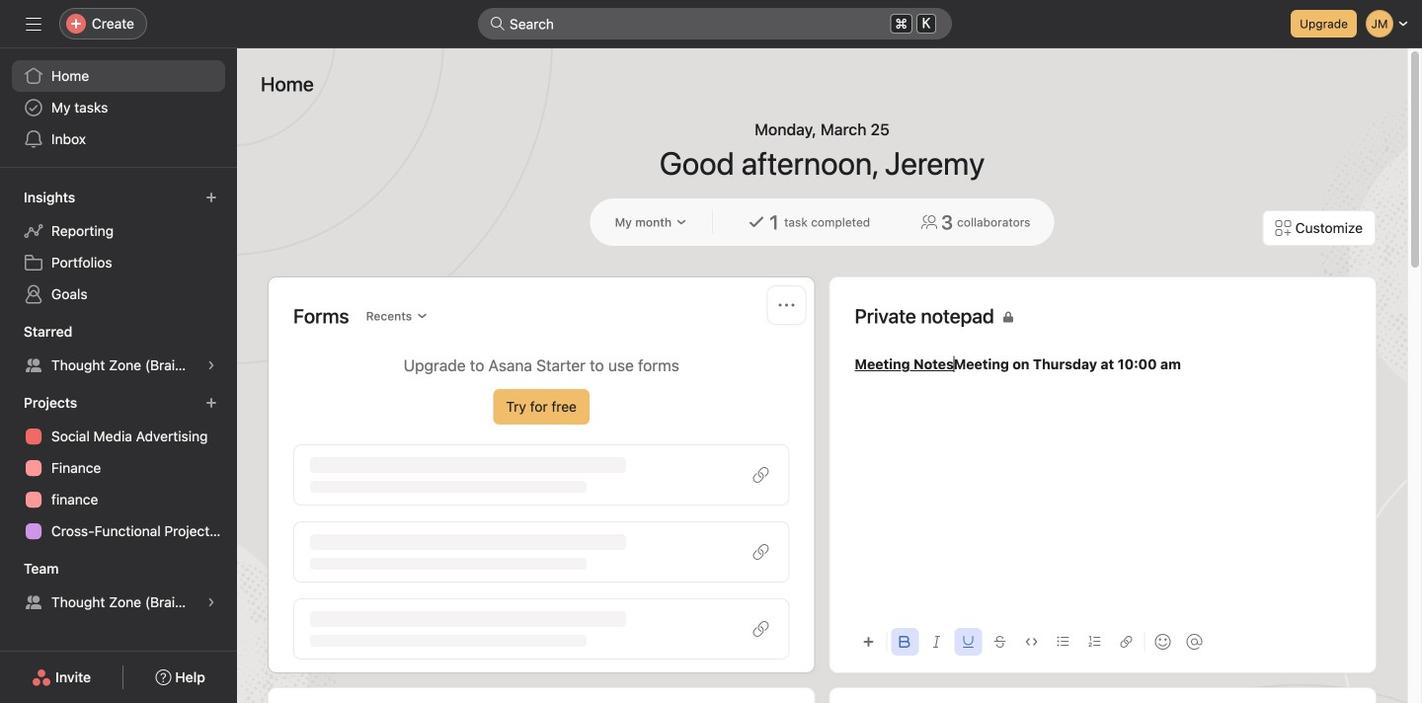 Task type: vqa. For each thing, say whether or not it's contained in the screenshot.
Bulleted List image
yes



Task type: describe. For each thing, give the bounding box(es) containing it.
strikethrough image
[[994, 636, 1006, 648]]

hide sidebar image
[[26, 16, 41, 32]]

see details, thought zone (brainstorm space) image
[[205, 597, 217, 609]]

see details, thought zone (brainstorm space) image
[[205, 360, 217, 371]]

new insights image
[[205, 192, 217, 204]]

actions image
[[779, 297, 795, 313]]

teams element
[[0, 551, 237, 622]]

numbered list image
[[1089, 636, 1101, 648]]

prominent image
[[490, 16, 506, 32]]

at mention image
[[1187, 634, 1203, 650]]

link image
[[1121, 636, 1133, 648]]



Task type: locate. For each thing, give the bounding box(es) containing it.
bold image
[[900, 636, 911, 648]]

starred element
[[0, 314, 237, 385]]

new project or portfolio image
[[205, 397, 217, 409]]

toolbar
[[855, 619, 1351, 664]]

projects element
[[0, 385, 237, 551]]

bulleted list image
[[1058, 636, 1069, 648]]

underline image
[[963, 636, 975, 648]]

code image
[[1026, 636, 1038, 648]]

None field
[[478, 8, 952, 40]]

italics image
[[931, 636, 943, 648]]

emoji image
[[1155, 634, 1171, 650]]

global element
[[0, 48, 237, 167]]

insert an object image
[[863, 636, 875, 648]]

insights element
[[0, 180, 237, 314]]

Search tasks, projects, and more text field
[[478, 8, 952, 40]]



